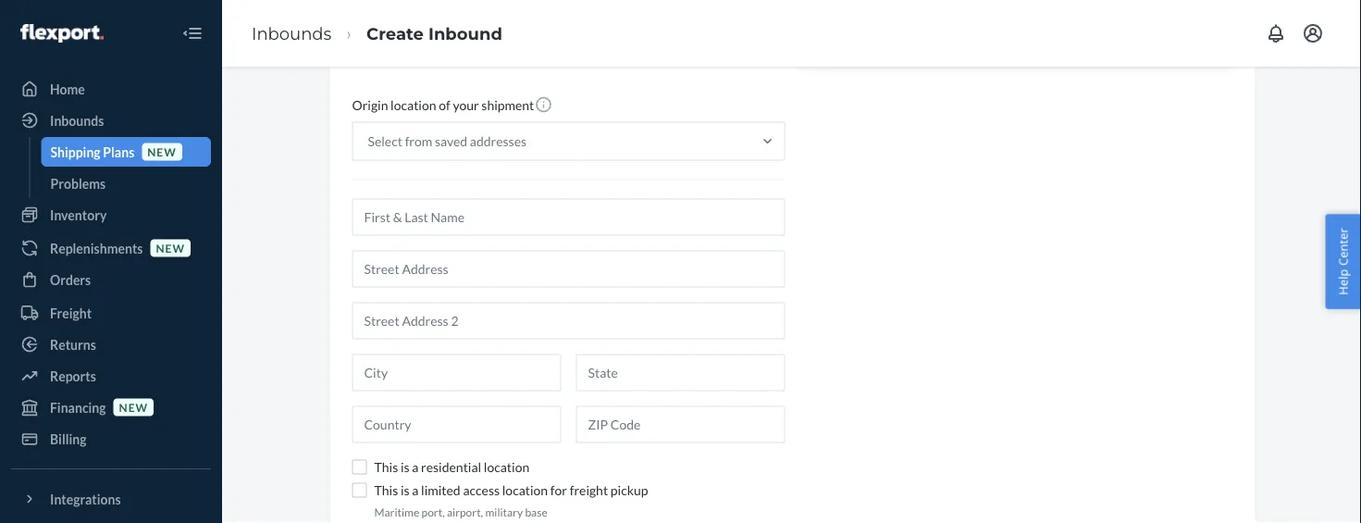 Task type: locate. For each thing, give the bounding box(es) containing it.
freight link
[[11, 298, 211, 328]]

1 vertical spatial new
[[156, 241, 185, 255]]

a left limited
[[412, 483, 419, 499]]

1 horizontal spatial inbounds
[[252, 23, 332, 43]]

location left of
[[391, 98, 436, 113]]

is
[[401, 460, 410, 475], [401, 483, 410, 499]]

1 a from the top
[[412, 460, 419, 475]]

integrations
[[50, 491, 121, 507]]

this for this is a limited access location for freight pickup
[[374, 483, 398, 499]]

1 vertical spatial location
[[484, 460, 530, 475]]

create inbound
[[367, 23, 503, 43]]

inbound
[[429, 23, 503, 43]]

new for financing
[[119, 400, 148, 414]]

a left the residential
[[412, 460, 419, 475]]

None checkbox
[[352, 483, 367, 498]]

origin location of your shipment
[[352, 98, 534, 113]]

is for limited
[[401, 483, 410, 499]]

0 vertical spatial a
[[412, 460, 419, 475]]

create inbound link
[[367, 23, 503, 43]]

airport,
[[447, 505, 483, 519]]

orders link
[[11, 265, 211, 294]]

0 vertical spatial new
[[147, 145, 177, 158]]

2 vertical spatial new
[[119, 400, 148, 414]]

help center
[[1335, 228, 1352, 295]]

ZIP Code text field
[[576, 406, 786, 443]]

new right the plans
[[147, 145, 177, 158]]

First & Last Name text field
[[352, 199, 786, 236]]

flexport logo image
[[20, 24, 104, 43]]

close navigation image
[[181, 22, 204, 44]]

integrations button
[[11, 484, 211, 514]]

port,
[[422, 505, 445, 519]]

inbounds inside breadcrumbs navigation
[[252, 23, 332, 43]]

base
[[525, 505, 548, 519]]

location up base on the left of page
[[502, 483, 548, 499]]

new up orders link
[[156, 241, 185, 255]]

None checkbox
[[352, 460, 367, 475]]

new down reports link in the bottom of the page
[[119, 400, 148, 414]]

2 a from the top
[[412, 483, 419, 499]]

inbounds
[[252, 23, 332, 43], [50, 112, 104, 128]]

location up this is a limited access location for freight pickup
[[484, 460, 530, 475]]

select from saved addresses
[[368, 134, 527, 150]]

2 this from the top
[[374, 483, 398, 499]]

Street Address 2 text field
[[352, 303, 786, 340]]

residential
[[421, 460, 482, 475]]

a for residential
[[412, 460, 419, 475]]

inventory
[[50, 207, 107, 223]]

0 horizontal spatial inbounds
[[50, 112, 104, 128]]

1 vertical spatial a
[[412, 483, 419, 499]]

for
[[551, 483, 567, 499]]

maritime
[[374, 505, 420, 519]]

1 vertical spatial is
[[401, 483, 410, 499]]

your
[[453, 98, 479, 113]]

pickup
[[611, 483, 649, 499]]

inbounds link
[[252, 23, 332, 43], [11, 106, 211, 135]]

1 is from the top
[[401, 460, 410, 475]]

saved
[[435, 134, 468, 150]]

shipping plans
[[50, 144, 134, 160]]

this
[[374, 460, 398, 475], [374, 483, 398, 499]]

select
[[368, 134, 403, 150]]

a
[[412, 460, 419, 475], [412, 483, 419, 499]]

0 vertical spatial this
[[374, 460, 398, 475]]

0 vertical spatial inbounds
[[252, 23, 332, 43]]

origin
[[352, 98, 388, 113]]

this is a limited access location for freight pickup
[[374, 483, 649, 499]]

1 vertical spatial inbounds link
[[11, 106, 211, 135]]

1 vertical spatial inbounds
[[50, 112, 104, 128]]

a for limited
[[412, 483, 419, 499]]

2 vertical spatial location
[[502, 483, 548, 499]]

plans
[[103, 144, 134, 160]]

help center button
[[1326, 214, 1362, 309]]

1 vertical spatial this
[[374, 483, 398, 499]]

home link
[[11, 74, 211, 104]]

shipping
[[50, 144, 101, 160]]

1 this from the top
[[374, 460, 398, 475]]

Street Address text field
[[352, 251, 786, 288]]

0 vertical spatial is
[[401, 460, 410, 475]]

returns
[[50, 337, 96, 352]]

returns link
[[11, 330, 211, 359]]

freight
[[570, 483, 608, 499]]

problems link
[[41, 168, 211, 198]]

1 horizontal spatial inbounds link
[[252, 23, 332, 43]]

2 is from the top
[[401, 483, 410, 499]]

location
[[391, 98, 436, 113], [484, 460, 530, 475], [502, 483, 548, 499]]

new
[[147, 145, 177, 158], [156, 241, 185, 255], [119, 400, 148, 414]]



Task type: describe. For each thing, give the bounding box(es) containing it.
City text field
[[352, 355, 561, 392]]

reports
[[50, 368, 96, 384]]

maritime port, airport, military base
[[374, 505, 548, 519]]

0 vertical spatial location
[[391, 98, 436, 113]]

is for residential
[[401, 460, 410, 475]]

this is a residential location
[[374, 460, 530, 475]]

0 vertical spatial inbounds link
[[252, 23, 332, 43]]

open notifications image
[[1266, 22, 1288, 44]]

inventory link
[[11, 200, 211, 230]]

center
[[1335, 228, 1352, 266]]

home
[[50, 81, 85, 97]]

open account menu image
[[1303, 22, 1325, 44]]

limited
[[421, 483, 461, 499]]

orders
[[50, 272, 91, 287]]

problems
[[50, 175, 106, 191]]

new for replenishments
[[156, 241, 185, 255]]

State text field
[[576, 355, 786, 392]]

billing link
[[11, 424, 211, 454]]

freight
[[50, 305, 92, 321]]

addresses
[[470, 134, 527, 150]]

billing
[[50, 431, 87, 447]]

from
[[405, 134, 433, 150]]

military
[[486, 505, 523, 519]]

0 horizontal spatial inbounds link
[[11, 106, 211, 135]]

access
[[463, 483, 500, 499]]

create
[[367, 23, 424, 43]]

new for shipping plans
[[147, 145, 177, 158]]

reports link
[[11, 361, 211, 391]]

help
[[1335, 269, 1352, 295]]

this for this is a residential location
[[374, 460, 398, 475]]

replenishments
[[50, 240, 143, 256]]

shipment
[[482, 98, 534, 113]]

financing
[[50, 399, 106, 415]]

of
[[439, 98, 451, 113]]

Country text field
[[352, 406, 561, 443]]

breadcrumbs navigation
[[237, 6, 517, 60]]



Task type: vqa. For each thing, say whether or not it's contained in the screenshot.
x
no



